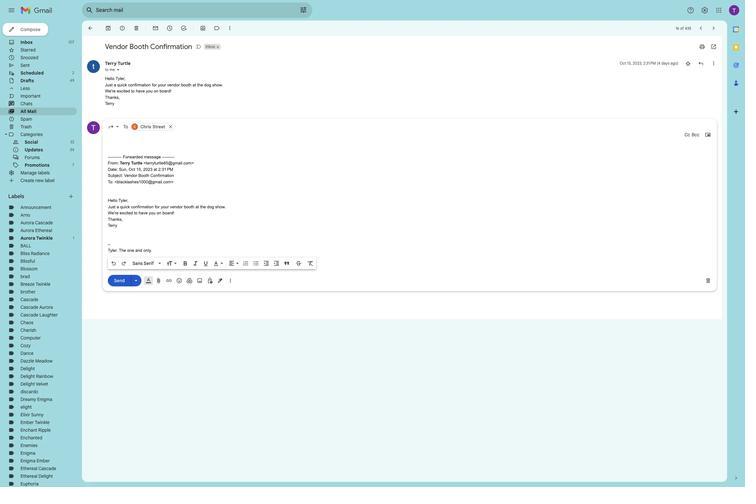 Task type: describe. For each thing, give the bounding box(es) containing it.
ripple
[[38, 428, 51, 433]]

0 vertical spatial excited
[[117, 89, 130, 94]]

move to inbox image
[[200, 25, 206, 31]]

aurora for aurora cascade
[[20, 220, 34, 226]]

0 vertical spatial vendor
[[167, 82, 180, 87]]

add to tasks image
[[181, 25, 187, 31]]

underline ‪(⌘u)‬ image
[[203, 261, 209, 267]]

archive image
[[105, 25, 111, 31]]

have inside message body text field
[[139, 211, 148, 216]]

toggle confidential mode image
[[207, 278, 213, 284]]

all
[[20, 109, 26, 114]]

16 of 435
[[676, 26, 692, 31]]

cascade for cascade link
[[20, 297, 38, 303]]

redo ‪(⌘y)‬ image
[[121, 260, 127, 267]]

inbox button
[[204, 44, 216, 50]]

cascade for cascade aurora
[[20, 305, 38, 310]]

ethereal delight
[[20, 474, 53, 480]]

7
[[72, 163, 74, 168]]

107
[[68, 40, 74, 45]]

booth inside message body text field
[[184, 205, 195, 209]]

<terryturtle85@gmail.com>
[[144, 161, 194, 166]]

0 vertical spatial just
[[105, 82, 113, 87]]

ago)
[[671, 61, 679, 66]]

to:
[[108, 180, 114, 184]]

chaos link
[[20, 320, 33, 326]]

subject:
[[108, 173, 123, 178]]

tyler, inside message body text field
[[119, 198, 128, 203]]

0 vertical spatial we're
[[105, 89, 116, 94]]

from:
[[108, 161, 119, 166]]

terry inside ---------- forwarded message --------- from: terry turtle <terryturtle85@gmail.com> date: sun, oct 15, 2023 at 2:31 pm subject: vendor booth confirmation to:  <blacklashes1000@gmail.com>
[[120, 161, 130, 166]]

1 vertical spatial ember
[[37, 458, 50, 464]]

bliss radiance
[[20, 251, 50, 257]]

promotions
[[25, 162, 50, 168]]

discard draft ‪(⌘⇧d)‬ image
[[706, 278, 712, 284]]

bcc
[[692, 132, 700, 138]]

-- tyler. the one and only.
[[108, 242, 152, 253]]

dreamy enigma
[[20, 397, 52, 403]]

mark as unread image
[[152, 25, 159, 31]]

elixir sunny
[[20, 412, 44, 418]]

computer
[[20, 335, 41, 341]]

forums
[[25, 155, 40, 160]]

enchant ripple
[[20, 428, 51, 433]]

1 confirmation from the top
[[150, 42, 192, 51]]

ethereal cascade
[[20, 466, 56, 472]]

press delete to remove this chip element
[[168, 124, 174, 130]]

indent less ‪(⌘[)‬ image
[[263, 260, 270, 267]]

ball link
[[20, 243, 31, 249]]

insert files using drive image
[[186, 278, 193, 284]]

0 vertical spatial booth
[[181, 82, 192, 87]]

Message Body text field
[[108, 141, 712, 254]]

mail
[[27, 109, 36, 114]]

2:31 pm inside cell
[[644, 61, 656, 66]]

aurora cascade link
[[20, 220, 53, 226]]

delight for delight velvet
[[20, 381, 35, 387]]

the inside message body text field
[[200, 205, 206, 209]]

0 vertical spatial confirmation
[[128, 82, 151, 87]]

enigma ember link
[[20, 458, 50, 464]]

strikethrough ‪(⌘⇧x)‬ image
[[296, 260, 302, 267]]

blossom
[[20, 266, 38, 272]]

cascade for cascade laughter
[[20, 312, 38, 318]]

insert emoji ‪(⌘⇧2)‬ image
[[176, 278, 183, 284]]

cascade link
[[20, 297, 38, 303]]

compose button
[[3, 23, 48, 36]]

blossom link
[[20, 266, 38, 272]]

0 vertical spatial your
[[158, 82, 166, 87]]

breeze
[[20, 282, 35, 287]]

0 vertical spatial you
[[146, 89, 153, 94]]

inbox link
[[20, 39, 33, 45]]

cozy
[[20, 343, 31, 349]]

2
[[72, 70, 74, 75]]

bliss radiance link
[[20, 251, 50, 257]]

enchanted
[[20, 435, 42, 441]]

ethereal for delight
[[20, 474, 37, 480]]

dog inside message body text field
[[207, 205, 214, 209]]

enemies link
[[20, 443, 38, 449]]

scheduled
[[20, 70, 44, 76]]

aurora ethereal link
[[20, 228, 52, 234]]

oct inside cell
[[620, 61, 627, 66]]

cascade up aurora ethereal link
[[35, 220, 53, 226]]

terry up to me
[[105, 61, 117, 66]]

date:
[[108, 167, 118, 172]]

sent
[[20, 62, 30, 68]]

32
[[70, 140, 74, 144]]

send
[[114, 278, 125, 284]]

cherish link
[[20, 328, 36, 333]]

radiance
[[31, 251, 50, 257]]

at inside ---------- forwarded message --------- from: terry turtle <terryturtle85@gmail.com> date: sun, oct 15, 2023 at 2:31 pm subject: vendor booth confirmation to:  <blacklashes1000@gmail.com>
[[154, 167, 157, 172]]

cc
[[685, 132, 691, 138]]

terry up type of response icon
[[105, 101, 114, 106]]

you inside message body text field
[[149, 211, 156, 216]]

0 vertical spatial have
[[136, 89, 145, 94]]

2:31 pm inside ---------- forwarded message --------- from: terry turtle <terryturtle85@gmail.com> date: sun, oct 15, 2023 at 2:31 pm subject: vendor booth confirmation to:  <blacklashes1000@gmail.com>
[[158, 167, 173, 172]]

chats
[[20, 101, 32, 107]]

undo ‪(⌘z)‬ image
[[111, 260, 117, 267]]

spam
[[20, 116, 32, 122]]

0 vertical spatial show.
[[212, 82, 223, 87]]

indent more ‪(⌘])‬ image
[[274, 260, 280, 267]]

days
[[662, 61, 670, 66]]

aurora up 'laughter'
[[39, 305, 53, 310]]

to inside message body text field
[[134, 211, 138, 216]]

bliss
[[20, 251, 30, 257]]

49
[[70, 78, 74, 83]]

chris street
[[141, 124, 165, 129]]

drafts link
[[20, 78, 34, 84]]

starred link
[[20, 47, 36, 53]]

discardo link
[[20, 389, 38, 395]]

sans
[[133, 261, 143, 266]]

34
[[70, 147, 74, 152]]

delight rainbow
[[20, 374, 53, 380]]

0 vertical spatial hello tyler, just a quick confirmation for your vendor booth at the dog show. we're excited to have you on board! thanks, terry
[[105, 76, 223, 106]]

send button
[[108, 275, 131, 287]]

forwarded
[[123, 155, 143, 159]]

aurora ethereal
[[20, 228, 52, 234]]

compose
[[20, 27, 41, 32]]

2023,
[[633, 61, 643, 66]]

we're inside message body text field
[[108, 211, 119, 216]]

insert photo image
[[197, 278, 203, 284]]

hello inside message body text field
[[108, 198, 117, 203]]

computer link
[[20, 335, 41, 341]]

support image
[[687, 6, 695, 14]]

0 vertical spatial thanks,
[[105, 95, 120, 100]]

dazzle
[[20, 358, 34, 364]]

cc bcc
[[685, 132, 700, 138]]

enigma for the enigma link at the bottom of page
[[20, 451, 35, 456]]

0 vertical spatial on
[[154, 89, 159, 94]]

confirmation inside message body text field
[[131, 205, 154, 209]]

aurora twinkle link
[[20, 235, 53, 241]]

type of response image
[[108, 123, 114, 130]]

vendor inside ---------- forwarded message --------- from: terry turtle <terryturtle85@gmail.com> date: sun, oct 15, 2023 at 2:31 pm subject: vendor booth confirmation to:  <blacklashes1000@gmail.com>
[[124, 173, 137, 178]]

formatting options toolbar
[[108, 258, 316, 269]]

snoozed
[[20, 55, 38, 61]]

delight for the delight link
[[20, 366, 35, 372]]

0 vertical spatial the
[[197, 82, 203, 87]]

0 vertical spatial board!
[[160, 89, 172, 94]]

ball
[[20, 243, 31, 249]]

social
[[25, 139, 38, 145]]

your inside message body text field
[[161, 205, 169, 209]]

terry up tyler.
[[108, 223, 117, 228]]

<blacklashes1000@gmail.com>
[[115, 180, 174, 184]]

labels navigation
[[0, 20, 82, 488]]

new
[[35, 178, 44, 184]]

0 vertical spatial quick
[[117, 82, 127, 87]]

0 vertical spatial ember
[[20, 420, 34, 426]]

less button
[[0, 85, 77, 92]]

0 vertical spatial booth
[[130, 42, 149, 51]]

to
[[123, 124, 128, 130]]

older image
[[711, 25, 717, 31]]

2023
[[143, 167, 153, 172]]

elight
[[20, 405, 32, 410]]

chats link
[[20, 101, 32, 107]]



Task type: vqa. For each thing, say whether or not it's contained in the screenshot.
interesting
no



Task type: locate. For each thing, give the bounding box(es) containing it.
not starred image
[[685, 60, 692, 67]]

inbox inside inbox button
[[206, 44, 215, 49]]

enigma for enigma ember
[[20, 458, 35, 464]]

cozy link
[[20, 343, 31, 349]]

0 horizontal spatial inbox
[[20, 39, 33, 45]]

the
[[197, 82, 203, 87], [200, 205, 206, 209]]

euphoria link
[[20, 481, 39, 487]]

dazzle meadow link
[[20, 358, 53, 364]]

arno link
[[20, 212, 30, 218]]

quick down show details icon
[[117, 82, 127, 87]]

labels heading
[[8, 193, 68, 200]]

for
[[152, 82, 157, 87], [155, 205, 160, 209]]

1 vertical spatial enigma
[[20, 451, 35, 456]]

oct left 2023,
[[620, 61, 627, 66]]

inbox for inbox button
[[206, 44, 215, 49]]

0 horizontal spatial 2:31 pm
[[158, 167, 173, 172]]

just down to:
[[108, 205, 116, 209]]

1 vertical spatial dog
[[207, 205, 214, 209]]

1 horizontal spatial 15,
[[628, 61, 632, 66]]

0 vertical spatial enigma
[[37, 397, 52, 403]]

aurora for aurora ethereal
[[20, 228, 34, 234]]

enigma down velvet
[[37, 397, 52, 403]]

to me
[[105, 67, 115, 72]]

search mail image
[[84, 4, 95, 16]]

important
[[20, 93, 41, 99]]

oct 15, 2023, 2:31 pm (4 days ago)
[[620, 61, 679, 66]]

oct right sun,
[[129, 167, 135, 172]]

0 vertical spatial for
[[152, 82, 157, 87]]

0 vertical spatial ethereal
[[35, 228, 52, 234]]

1 vertical spatial turtle
[[131, 161, 143, 166]]

1 vertical spatial tyler,
[[119, 198, 128, 203]]

create new label link
[[20, 178, 55, 184]]

enigma down the enigma link at the bottom of page
[[20, 458, 35, 464]]

turtle down forwarded
[[131, 161, 143, 166]]

a down subject:
[[117, 205, 119, 209]]

ethereal
[[35, 228, 52, 234], [20, 466, 37, 472], [20, 474, 37, 480]]

board!
[[160, 89, 172, 94], [163, 211, 174, 216]]

1 vertical spatial at
[[154, 167, 157, 172]]

1 vertical spatial we're
[[108, 211, 119, 216]]

1 vertical spatial vendor
[[124, 173, 137, 178]]

cc link
[[685, 131, 691, 138]]

delight down the delight link
[[20, 374, 35, 380]]

enchanted link
[[20, 435, 42, 441]]

brother
[[20, 289, 36, 295]]

have
[[136, 89, 145, 94], [139, 211, 148, 216]]

enigma ember
[[20, 458, 50, 464]]

twinkle up ripple
[[35, 420, 50, 426]]

1 vertical spatial your
[[161, 205, 169, 209]]

15, left 2023
[[136, 167, 142, 172]]

dazzle meadow
[[20, 358, 53, 364]]

inbox inside labels "navigation"
[[20, 39, 33, 45]]

booth
[[181, 82, 192, 87], [184, 205, 195, 209]]

aurora for aurora twinkle
[[20, 235, 35, 241]]

confirmation down the <terryturtle85@gmail.com>
[[151, 173, 174, 178]]

tab list
[[728, 20, 746, 464]]

italic ‪(⌘i)‬ image
[[193, 260, 199, 267]]

arno
[[20, 212, 30, 218]]

delight for delight rainbow
[[20, 374, 35, 380]]

quote ‪(⌘⇧9)‬ image
[[284, 260, 290, 267]]

snoozed link
[[20, 55, 38, 61]]

1 vertical spatial oct
[[129, 167, 135, 172]]

a
[[114, 82, 116, 87], [117, 205, 119, 209]]

labels
[[38, 170, 50, 176]]

dance
[[20, 351, 34, 357]]

1 vertical spatial thanks,
[[108, 217, 123, 222]]

we're down to me
[[105, 89, 116, 94]]

remove formatting ‪(⌘\)‬ image
[[307, 260, 314, 267]]

1 vertical spatial twinkle
[[36, 282, 50, 287]]

1 vertical spatial just
[[108, 205, 116, 209]]

inbox up starred
[[20, 39, 33, 45]]

1
[[73, 236, 74, 241]]

1 vertical spatial confirmation
[[131, 205, 154, 209]]

vendor inside message body text field
[[170, 205, 183, 209]]

0 vertical spatial dog
[[204, 82, 211, 87]]

delight up discardo
[[20, 381, 35, 387]]

more options image
[[229, 278, 233, 284]]

cherish
[[20, 328, 36, 333]]

thanks, up tyler.
[[108, 217, 123, 222]]

1 vertical spatial booth
[[139, 173, 149, 178]]

15,
[[628, 61, 632, 66], [136, 167, 142, 172]]

1 vertical spatial confirmation
[[151, 173, 174, 178]]

None search field
[[82, 3, 313, 18]]

2:31 pm down the <terryturtle85@gmail.com>
[[158, 167, 173, 172]]

twinkle for breeze twinkle
[[36, 282, 50, 287]]

0 horizontal spatial a
[[114, 82, 116, 87]]

velvet
[[36, 381, 48, 387]]

announcement link
[[20, 205, 51, 210]]

all mail
[[20, 109, 36, 114]]

back to all mail image
[[87, 25, 94, 31]]

tyler, down show details icon
[[116, 76, 126, 81]]

oct inside ---------- forwarded message --------- from: terry turtle <terryturtle85@gmail.com> date: sun, oct 15, 2023 at 2:31 pm subject: vendor booth confirmation to:  <blacklashes1000@gmail.com>
[[129, 167, 135, 172]]

0 vertical spatial 2:31 pm
[[644, 61, 656, 66]]

more send options image
[[133, 278, 139, 284]]

ember
[[20, 420, 34, 426], [37, 458, 50, 464]]

to link
[[123, 124, 128, 130]]

settings image
[[701, 6, 709, 14]]

aurora
[[20, 220, 34, 226], [20, 228, 34, 234], [20, 235, 35, 241], [39, 305, 53, 310]]

tyler.
[[108, 248, 118, 253]]

2 vertical spatial enigma
[[20, 458, 35, 464]]

updates link
[[25, 147, 43, 153]]

1 horizontal spatial oct
[[620, 61, 627, 66]]

confirmation down terry turtle
[[128, 82, 151, 87]]

inbox down labels image
[[206, 44, 215, 49]]

bulleted list ‪(⌘⇧8)‬ image
[[253, 260, 259, 267]]

16
[[676, 26, 680, 31]]

just down to me
[[105, 82, 113, 87]]

aurora up aurora twinkle link
[[20, 228, 34, 234]]

delight down ethereal cascade link
[[39, 474, 53, 480]]

just inside message body text field
[[108, 205, 116, 209]]

announcement
[[20, 205, 51, 210]]

2 confirmation from the top
[[151, 173, 174, 178]]

social link
[[25, 139, 38, 145]]

inbox for inbox link in the left of the page
[[20, 39, 33, 45]]

1 vertical spatial show.
[[215, 205, 226, 209]]

Search mail text field
[[96, 7, 282, 13]]

turtle inside ---------- forwarded message --------- from: terry turtle <terryturtle85@gmail.com> date: sun, oct 15, 2023 at 2:31 pm subject: vendor booth confirmation to:  <blacklashes1000@gmail.com>
[[131, 161, 143, 166]]

ethereal down aurora cascade link
[[35, 228, 52, 234]]

---------- forwarded message --------- from: terry turtle <terryturtle85@gmail.com> date: sun, oct 15, 2023 at 2:31 pm subject: vendor booth confirmation to:  <blacklashes1000@gmail.com>
[[108, 155, 194, 184]]

aurora twinkle
[[20, 235, 53, 241]]

trash
[[20, 124, 32, 130]]

hello down to:
[[108, 198, 117, 203]]

newer image
[[698, 25, 705, 31]]

15, left 2023,
[[628, 61, 632, 66]]

sunny
[[31, 412, 44, 418]]

aurora cascade
[[20, 220, 53, 226]]

enemies
[[20, 443, 38, 449]]

1 horizontal spatial turtle
[[131, 161, 143, 166]]

snooze image
[[167, 25, 173, 31]]

quick inside message body text field
[[120, 205, 130, 209]]

important link
[[20, 93, 41, 99]]

twinkle for ember twinkle
[[35, 420, 50, 426]]

serif
[[144, 261, 154, 266]]

gmail image
[[20, 4, 55, 17]]

0 vertical spatial vendor
[[105, 42, 128, 51]]

updates
[[25, 147, 43, 153]]

brad
[[20, 274, 30, 280]]

we're down to:
[[108, 211, 119, 216]]

ember up enchant
[[20, 420, 34, 426]]

0 vertical spatial twinkle
[[36, 235, 53, 241]]

ethereal delight link
[[20, 474, 53, 480]]

1 vertical spatial to
[[131, 89, 135, 94]]

only.
[[144, 248, 152, 253]]

0 vertical spatial hello
[[105, 76, 115, 81]]

0 horizontal spatial oct
[[129, 167, 135, 172]]

aurora up ball 'link'
[[20, 235, 35, 241]]

aurora down arno
[[20, 220, 34, 226]]

quick down <blacklashes1000@gmail.com>
[[120, 205, 130, 209]]

hello tyler, just a quick confirmation for your vendor booth at the dog show. we're excited to have you on board! thanks, terry
[[105, 76, 223, 106], [108, 198, 226, 228]]

cascade aurora link
[[20, 305, 53, 310]]

1 horizontal spatial a
[[117, 205, 119, 209]]

1 vertical spatial on
[[157, 211, 161, 216]]

0 vertical spatial confirmation
[[150, 42, 192, 51]]

booth up <blacklashes1000@gmail.com>
[[139, 173, 149, 178]]

hello tyler, just a quick confirmation for your vendor booth at the dog show. we're excited to have you on board! thanks, terry inside message body text field
[[108, 198, 226, 228]]

insert link ‪(⌘k)‬ image
[[166, 278, 172, 284]]

manage labels create new label
[[20, 170, 55, 184]]

confirmation down <blacklashes1000@gmail.com>
[[131, 205, 154, 209]]

twinkle down aurora ethereal link
[[36, 235, 53, 241]]

cascade up ethereal delight link on the left of the page
[[38, 466, 56, 472]]

show. inside message body text field
[[215, 205, 226, 209]]

15, inside cell
[[628, 61, 632, 66]]

0 vertical spatial 15,
[[628, 61, 632, 66]]

show details image
[[116, 68, 120, 72]]

1 vertical spatial for
[[155, 205, 160, 209]]

1 vertical spatial 15,
[[136, 167, 142, 172]]

0 horizontal spatial ember
[[20, 420, 34, 426]]

booth down delete image
[[130, 42, 149, 51]]

sent link
[[20, 62, 30, 68]]

oct
[[620, 61, 627, 66], [129, 167, 135, 172]]

2 vertical spatial to
[[134, 211, 138, 216]]

delete image
[[133, 25, 140, 31]]

1 vertical spatial the
[[200, 205, 206, 209]]

board! inside message body text field
[[163, 211, 174, 216]]

1 vertical spatial hello
[[108, 198, 117, 203]]

numbered list ‪(⌘⇧7)‬ image
[[243, 260, 249, 267]]

tyler, down subject:
[[119, 198, 128, 203]]

delight down dazzle
[[20, 366, 35, 372]]

sans serif option
[[131, 260, 157, 267]]

excited inside message body text field
[[120, 211, 133, 216]]

oct 15, 2023, 2:31 pm (4 days ago) cell
[[620, 60, 679, 67]]

more image
[[227, 25, 233, 31]]

advanced search options image
[[297, 4, 310, 16]]

press delete to remove this chip image
[[168, 124, 174, 130]]

elixir sunny link
[[20, 412, 44, 418]]

a down me
[[114, 82, 116, 87]]

booth inside ---------- forwarded message --------- from: terry turtle <terryturtle85@gmail.com> date: sun, oct 15, 2023 at 2:31 pm subject: vendor booth confirmation to:  <blacklashes1000@gmail.com>
[[139, 173, 149, 178]]

15, inside ---------- forwarded message --------- from: terry turtle <terryturtle85@gmail.com> date: sun, oct 15, 2023 at 2:31 pm subject: vendor booth confirmation to:  <blacklashes1000@gmail.com>
[[136, 167, 142, 172]]

2 vertical spatial twinkle
[[35, 420, 50, 426]]

cascade up chaos link
[[20, 312, 38, 318]]

a inside text field
[[117, 205, 119, 209]]

ember up ethereal cascade link
[[37, 458, 50, 464]]

1 vertical spatial hello tyler, just a quick confirmation for your vendor booth at the dog show. we're excited to have you on board! thanks, terry
[[108, 198, 226, 228]]

1 vertical spatial quick
[[120, 205, 130, 209]]

0 horizontal spatial 15,
[[136, 167, 142, 172]]

all mail link
[[20, 109, 36, 114]]

brother link
[[20, 289, 36, 295]]

confirmation inside ---------- forwarded message --------- from: terry turtle <terryturtle85@gmail.com> date: sun, oct 15, 2023 at 2:31 pm subject: vendor booth confirmation to:  <blacklashes1000@gmail.com>
[[151, 173, 174, 178]]

0 vertical spatial turtle
[[118, 61, 131, 66]]

hello down to me
[[105, 76, 115, 81]]

thanks, down me
[[105, 95, 120, 100]]

vendor up terry turtle
[[105, 42, 128, 51]]

1 horizontal spatial 2:31 pm
[[644, 61, 656, 66]]

1 vertical spatial vendor
[[170, 205, 183, 209]]

forums link
[[25, 155, 40, 160]]

cascade aurora
[[20, 305, 53, 310]]

for inside message body text field
[[155, 205, 160, 209]]

0 horizontal spatial turtle
[[118, 61, 131, 66]]

1 horizontal spatial ember
[[37, 458, 50, 464]]

bcc link
[[692, 131, 700, 138]]

less
[[20, 86, 30, 91]]

cascade down cascade link
[[20, 305, 38, 310]]

thanks, inside message body text field
[[108, 217, 123, 222]]

on inside message body text field
[[157, 211, 161, 216]]

0 vertical spatial a
[[114, 82, 116, 87]]

1 vertical spatial have
[[139, 211, 148, 216]]

vendor down sun,
[[124, 173, 137, 178]]

2 vertical spatial at
[[196, 205, 199, 209]]

labels image
[[214, 25, 220, 31]]

promotions link
[[25, 162, 50, 168]]

confirmation down "snooze" icon
[[150, 42, 192, 51]]

ethereal for cascade
[[20, 466, 37, 472]]

main menu image
[[8, 6, 15, 14]]

bold ‪(⌘b)‬ image
[[182, 260, 189, 267]]

2 vertical spatial ethereal
[[20, 474, 37, 480]]

confirmation
[[128, 82, 151, 87], [131, 205, 154, 209]]

0 vertical spatial to
[[105, 67, 109, 72]]

report spam image
[[119, 25, 126, 31]]

discardo
[[20, 389, 38, 395]]

1 vertical spatial booth
[[184, 205, 195, 209]]

delight velvet
[[20, 381, 48, 387]]

to
[[105, 67, 109, 72], [131, 89, 135, 94], [134, 211, 138, 216]]

1 vertical spatial board!
[[163, 211, 174, 216]]

terry up sun,
[[120, 161, 130, 166]]

delight link
[[20, 366, 35, 372]]

Not starred checkbox
[[685, 60, 692, 67]]

drafts
[[20, 78, 34, 84]]

categories
[[20, 132, 43, 137]]

street
[[153, 124, 165, 129]]

enigma down enemies
[[20, 451, 35, 456]]

cascade laughter link
[[20, 312, 58, 318]]

0 vertical spatial tyler,
[[116, 76, 126, 81]]

twinkle right breeze
[[36, 282, 50, 287]]

twinkle for aurora twinkle
[[36, 235, 53, 241]]

insert signature image
[[217, 278, 224, 284]]

1 vertical spatial excited
[[120, 211, 133, 216]]

2:31 pm left (4 on the right top of the page
[[644, 61, 656, 66]]

0 vertical spatial oct
[[620, 61, 627, 66]]

0 vertical spatial at
[[193, 82, 196, 87]]

enigma link
[[20, 451, 35, 456]]

ember twinkle
[[20, 420, 50, 426]]

turtle up show details icon
[[118, 61, 131, 66]]

1 vertical spatial a
[[117, 205, 119, 209]]

attach files image
[[156, 278, 162, 284]]

ethereal up euphoria link on the left
[[20, 474, 37, 480]]

1 vertical spatial 2:31 pm
[[158, 167, 173, 172]]

ethereal down "enigma ember"
[[20, 466, 37, 472]]

1 vertical spatial ethereal
[[20, 466, 37, 472]]

1 horizontal spatial inbox
[[206, 44, 215, 49]]

cascade down brother
[[20, 297, 38, 303]]

1 vertical spatial you
[[149, 211, 156, 216]]

create
[[20, 178, 34, 184]]

terry
[[105, 61, 117, 66], [105, 101, 114, 106], [120, 161, 130, 166], [108, 223, 117, 228]]



